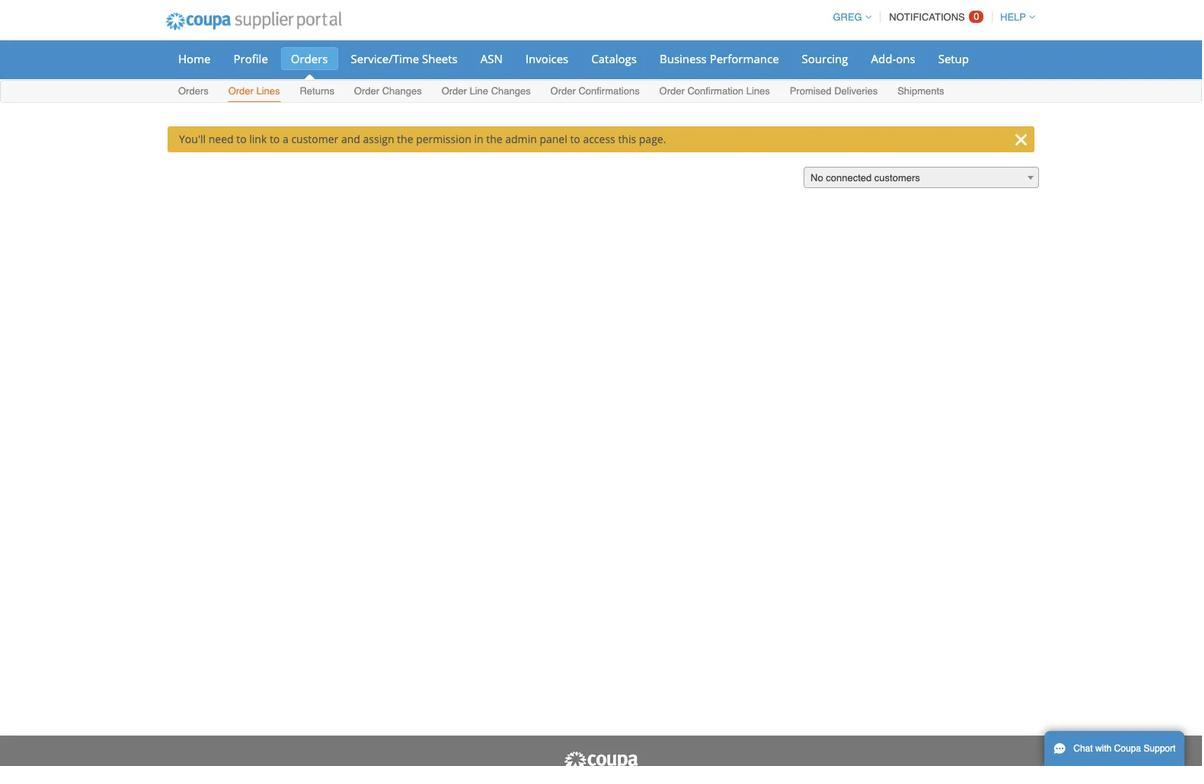 Task type: locate. For each thing, give the bounding box(es) containing it.
home link
[[168, 47, 221, 70]]

order confirmations
[[551, 85, 640, 97]]

in
[[474, 132, 484, 146]]

order inside order lines link
[[228, 85, 254, 97]]

shipments link
[[897, 82, 945, 102]]

orders link up the returns
[[281, 47, 338, 70]]

0 horizontal spatial changes
[[382, 85, 422, 97]]

business
[[660, 51, 707, 66]]

promised deliveries
[[790, 85, 878, 97]]

changes down service/time sheets link
[[382, 85, 422, 97]]

the
[[397, 132, 413, 146], [486, 132, 503, 146]]

2 order from the left
[[354, 85, 380, 97]]

notifications 0
[[890, 11, 980, 23]]

0 horizontal spatial to
[[236, 132, 247, 146]]

1 vertical spatial coupa supplier portal image
[[563, 751, 639, 767]]

orders up the returns
[[291, 51, 328, 66]]

confirmations
[[579, 85, 640, 97]]

0 vertical spatial coupa supplier portal image
[[155, 2, 352, 40]]

coupa supplier portal image
[[155, 2, 352, 40], [563, 751, 639, 767]]

order down the invoices
[[551, 85, 576, 97]]

promised
[[790, 85, 832, 97]]

chat with coupa support
[[1074, 744, 1176, 755]]

1 horizontal spatial the
[[486, 132, 503, 146]]

order lines link
[[228, 82, 281, 102]]

orders
[[291, 51, 328, 66], [178, 85, 209, 97]]

1 vertical spatial orders link
[[178, 82, 209, 102]]

order line changes link
[[441, 82, 532, 102]]

1 order from the left
[[228, 85, 254, 97]]

1 horizontal spatial coupa supplier portal image
[[563, 751, 639, 767]]

orders down home
[[178, 85, 209, 97]]

5 order from the left
[[660, 85, 685, 97]]

help
[[1001, 11, 1027, 23]]

promised deliveries link
[[789, 82, 879, 102]]

1 horizontal spatial lines
[[747, 85, 770, 97]]

4 order from the left
[[551, 85, 576, 97]]

navigation containing notifications 0
[[826, 2, 1036, 32]]

0 horizontal spatial the
[[397, 132, 413, 146]]

1 horizontal spatial orders link
[[281, 47, 338, 70]]

to left a
[[270, 132, 280, 146]]

catalogs link
[[582, 47, 647, 70]]

connected
[[826, 172, 872, 184]]

order inside order changes "link"
[[354, 85, 380, 97]]

0 horizontal spatial orders
[[178, 85, 209, 97]]

confirmation
[[688, 85, 744, 97]]

no connected customers
[[811, 172, 921, 184]]

to left link
[[236, 132, 247, 146]]

order inside the order confirmations link
[[551, 85, 576, 97]]

1 horizontal spatial changes
[[491, 85, 531, 97]]

changes
[[382, 85, 422, 97], [491, 85, 531, 97]]

1 horizontal spatial to
[[270, 132, 280, 146]]

chat with coupa support button
[[1045, 732, 1185, 767]]

order left the line
[[442, 85, 467, 97]]

you'll need to link to a customer and assign the permission in the admin panel to access this page.
[[179, 132, 666, 146]]

admin
[[505, 132, 537, 146]]

2 changes from the left
[[491, 85, 531, 97]]

lines down profile link
[[256, 85, 280, 97]]

order for order lines
[[228, 85, 254, 97]]

support
[[1144, 744, 1176, 755]]

the right assign
[[397, 132, 413, 146]]

lines
[[256, 85, 280, 97], [747, 85, 770, 97]]

and
[[341, 132, 360, 146]]

order lines
[[228, 85, 280, 97]]

with
[[1096, 744, 1112, 755]]

to
[[236, 132, 247, 146], [270, 132, 280, 146], [570, 132, 581, 146]]

order inside order line changes link
[[442, 85, 467, 97]]

1 changes from the left
[[382, 85, 422, 97]]

order down profile
[[228, 85, 254, 97]]

order for order confirmations
[[551, 85, 576, 97]]

0 vertical spatial orders
[[291, 51, 328, 66]]

0 horizontal spatial lines
[[256, 85, 280, 97]]

the right in
[[486, 132, 503, 146]]

order down business
[[660, 85, 685, 97]]

2 horizontal spatial to
[[570, 132, 581, 146]]

to right panel
[[570, 132, 581, 146]]

changes inside "link"
[[382, 85, 422, 97]]

returns link
[[299, 82, 335, 102]]

order for order confirmation lines
[[660, 85, 685, 97]]

add-
[[872, 51, 896, 66]]

you'll
[[179, 132, 206, 146]]

order down service/time
[[354, 85, 380, 97]]

3 order from the left
[[442, 85, 467, 97]]

orders link down home
[[178, 82, 209, 102]]

sourcing link
[[792, 47, 859, 70]]

1 lines from the left
[[256, 85, 280, 97]]

order
[[228, 85, 254, 97], [354, 85, 380, 97], [442, 85, 467, 97], [551, 85, 576, 97], [660, 85, 685, 97]]

lines down performance at the right top
[[747, 85, 770, 97]]

orders link
[[281, 47, 338, 70], [178, 82, 209, 102]]

1 horizontal spatial orders
[[291, 51, 328, 66]]

order inside order confirmation lines link
[[660, 85, 685, 97]]

order confirmation lines link
[[659, 82, 771, 102]]

service/time sheets link
[[341, 47, 468, 70]]

navigation
[[826, 2, 1036, 32]]

1 vertical spatial orders
[[178, 85, 209, 97]]

order confirmation lines
[[660, 85, 770, 97]]

orders for the top the orders 'link'
[[291, 51, 328, 66]]

sourcing
[[802, 51, 849, 66]]

changes right the line
[[491, 85, 531, 97]]



Task type: describe. For each thing, give the bounding box(es) containing it.
order changes link
[[354, 82, 423, 102]]

notifications
[[890, 11, 965, 23]]

this
[[618, 132, 636, 146]]

order confirmations link
[[550, 82, 641, 102]]

2 to from the left
[[270, 132, 280, 146]]

customers
[[875, 172, 921, 184]]

line
[[470, 85, 489, 97]]

performance
[[710, 51, 779, 66]]

2 lines from the left
[[747, 85, 770, 97]]

0 horizontal spatial orders link
[[178, 82, 209, 102]]

asn
[[481, 51, 503, 66]]

order for order line changes
[[442, 85, 467, 97]]

order changes
[[354, 85, 422, 97]]

assign
[[363, 132, 394, 146]]

coupa
[[1115, 744, 1142, 755]]

orders for left the orders 'link'
[[178, 85, 209, 97]]

2 the from the left
[[486, 132, 503, 146]]

need
[[209, 132, 234, 146]]

1 to from the left
[[236, 132, 247, 146]]

add-ons link
[[862, 47, 926, 70]]

setup
[[939, 51, 969, 66]]

business performance link
[[650, 47, 789, 70]]

greg link
[[826, 11, 872, 23]]

invoices
[[526, 51, 569, 66]]

business performance
[[660, 51, 779, 66]]

0 horizontal spatial coupa supplier portal image
[[155, 2, 352, 40]]

asn link
[[471, 47, 513, 70]]

page.
[[639, 132, 666, 146]]

invoices link
[[516, 47, 579, 70]]

ons
[[896, 51, 916, 66]]

greg
[[833, 11, 863, 23]]

customer
[[291, 132, 339, 146]]

add-ons
[[872, 51, 916, 66]]

service/time sheets
[[351, 51, 458, 66]]

a
[[283, 132, 289, 146]]

0 vertical spatial orders link
[[281, 47, 338, 70]]

help link
[[994, 11, 1036, 23]]

setup link
[[929, 47, 979, 70]]

1 the from the left
[[397, 132, 413, 146]]

deliveries
[[835, 85, 878, 97]]

shipments
[[898, 85, 945, 97]]

0
[[974, 11, 980, 22]]

No connected customers text field
[[805, 168, 1039, 189]]

service/time
[[351, 51, 419, 66]]

profile
[[234, 51, 268, 66]]

returns
[[300, 85, 335, 97]]

access
[[583, 132, 616, 146]]

order line changes
[[442, 85, 531, 97]]

catalogs
[[592, 51, 637, 66]]

profile link
[[224, 47, 278, 70]]

3 to from the left
[[570, 132, 581, 146]]

panel
[[540, 132, 568, 146]]

order for order changes
[[354, 85, 380, 97]]

link
[[249, 132, 267, 146]]

no
[[811, 172, 824, 184]]

No connected customers field
[[804, 167, 1040, 189]]

home
[[178, 51, 211, 66]]

sheets
[[422, 51, 458, 66]]

chat
[[1074, 744, 1093, 755]]

permission
[[416, 132, 472, 146]]



Task type: vqa. For each thing, say whether or not it's contained in the screenshot.
'information about rfi - ore and waste rock – surface rock dump processing and slimes dam material cooke & ezulwini' Dialog
no



